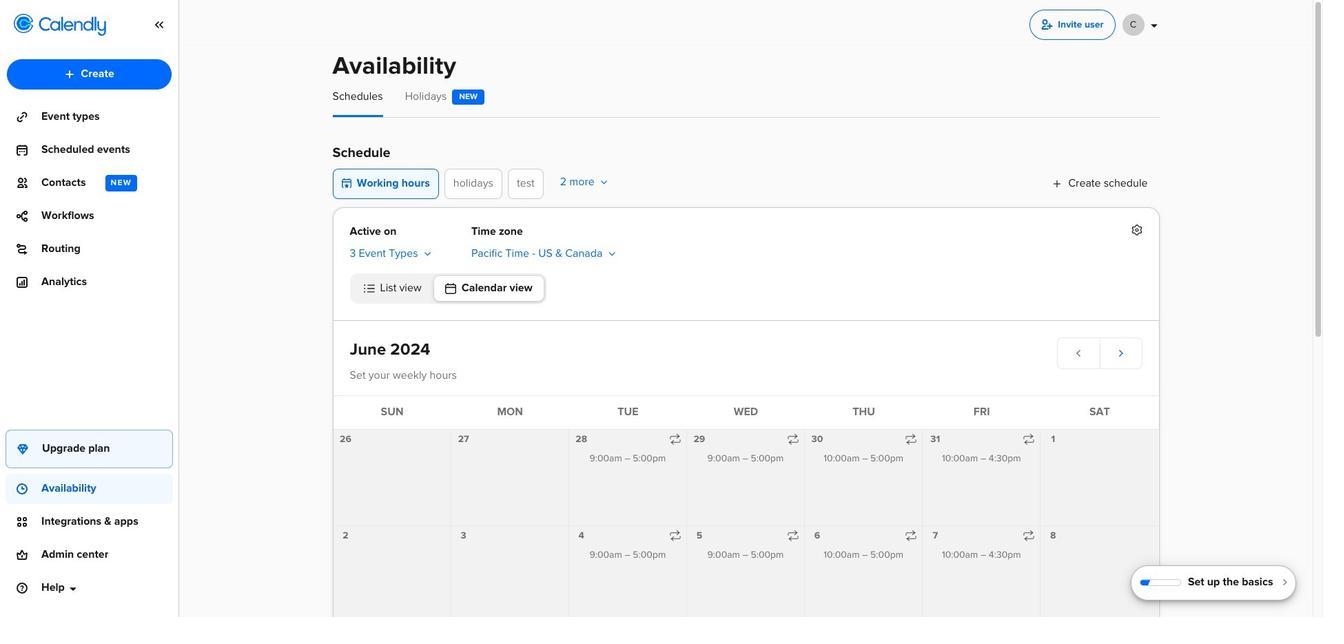 Task type: describe. For each thing, give the bounding box(es) containing it.
go to previous month image
[[1073, 348, 1084, 359]]

calendly image
[[39, 17, 106, 36]]



Task type: vqa. For each thing, say whether or not it's contained in the screenshot.
the rightmost INTO
no



Task type: locate. For each thing, give the bounding box(es) containing it.
main navigation element
[[0, 0, 179, 617]]



